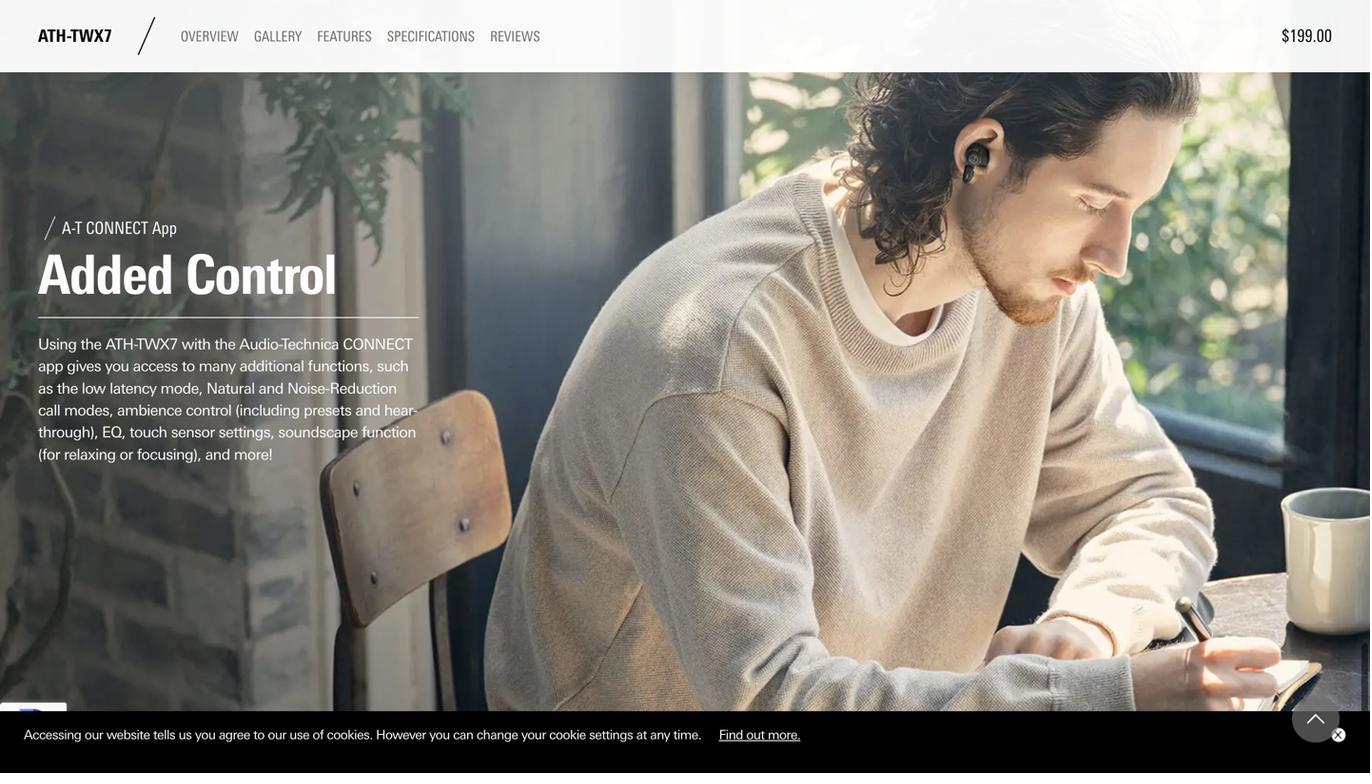 Task type: locate. For each thing, give the bounding box(es) containing it.
you
[[105, 358, 129, 375], [195, 728, 215, 743], [429, 728, 450, 743]]

twx7 left 'divider line' icon
[[71, 26, 112, 46]]

natural
[[206, 380, 255, 397]]

use
[[290, 728, 309, 743]]

0 horizontal spatial the
[[57, 380, 78, 397]]

the
[[80, 336, 101, 353], [214, 336, 235, 353], [57, 380, 78, 397]]

to right "agree"
[[253, 728, 265, 743]]

and
[[259, 380, 284, 397], [355, 402, 380, 419], [205, 446, 230, 463]]

and down reduction on the left of the page
[[355, 402, 380, 419]]

out
[[746, 728, 765, 743]]

0 horizontal spatial to
[[182, 358, 195, 375]]

us
[[179, 728, 192, 743]]

and down additional
[[259, 380, 284, 397]]

ath- inside using the ath-twx7 with the audio-technica connect app gives you access to many additional functions, such as the low latency mode, natural and noise-reduction call modes, ambience control (including presets and hear- through), eq, touch sensor settings, soundscape function (for relaxing or focusing), and more!
[[105, 336, 137, 353]]

0 horizontal spatial ath-
[[38, 26, 71, 46]]

0 horizontal spatial you
[[105, 358, 129, 375]]

however
[[376, 728, 426, 743]]

1 horizontal spatial you
[[195, 728, 215, 743]]

$199.00
[[1282, 26, 1332, 46]]

low
[[82, 380, 106, 397]]

0 horizontal spatial and
[[205, 446, 230, 463]]

ath- left 'divider line' icon
[[38, 26, 71, 46]]

more!
[[234, 446, 273, 463]]

arrow up image
[[1308, 711, 1325, 728]]

gives
[[67, 358, 101, 375]]

as
[[38, 380, 53, 397]]

ath- up access
[[105, 336, 137, 353]]

0 vertical spatial and
[[259, 380, 284, 397]]

or
[[120, 446, 133, 463]]

our left the 'use' at bottom left
[[268, 728, 286, 743]]

the up gives
[[80, 336, 101, 353]]

settings
[[589, 728, 633, 743]]

1 vertical spatial and
[[355, 402, 380, 419]]

gallery
[[254, 28, 302, 45]]

call
[[38, 402, 60, 419]]

any
[[650, 728, 670, 743]]

1 horizontal spatial to
[[253, 728, 265, 743]]

1 horizontal spatial twx7
[[137, 336, 178, 353]]

find out more. link
[[705, 721, 815, 750]]

your
[[521, 728, 546, 743]]

you inside using the ath-twx7 with the audio-technica connect app gives you access to many additional functions, such as the low latency mode, natural and noise-reduction call modes, ambience control (including presets and hear- through), eq, touch sensor settings, soundscape function (for relaxing or focusing), and more!
[[105, 358, 129, 375]]

overview
[[181, 28, 239, 45]]

to up "mode,"
[[182, 358, 195, 375]]

eq,
[[102, 424, 126, 441]]

you left can
[[429, 728, 450, 743]]

0 vertical spatial ath-
[[38, 26, 71, 46]]

to inside using the ath-twx7 with the audio-technica connect app gives you access to many additional functions, such as the low latency mode, natural and noise-reduction call modes, ambience control (including presets and hear- through), eq, touch sensor settings, soundscape function (for relaxing or focusing), and more!
[[182, 358, 195, 375]]

1 horizontal spatial and
[[259, 380, 284, 397]]

2 our from the left
[[268, 728, 286, 743]]

audio-
[[239, 336, 282, 353]]

focusing),
[[137, 446, 201, 463]]

specifications
[[387, 28, 475, 45]]

0 horizontal spatial our
[[85, 728, 103, 743]]

0 vertical spatial twx7
[[71, 26, 112, 46]]

reduction
[[330, 380, 397, 397]]

1 vertical spatial twx7
[[137, 336, 178, 353]]

you right us
[[195, 728, 215, 743]]

0 vertical spatial to
[[182, 358, 195, 375]]

1 horizontal spatial our
[[268, 728, 286, 743]]

twx7 up access
[[137, 336, 178, 353]]

modes,
[[64, 402, 113, 419]]

2 horizontal spatial and
[[355, 402, 380, 419]]

tells
[[153, 728, 175, 743]]

access
[[133, 358, 178, 375]]

the right as
[[57, 380, 78, 397]]

control
[[186, 402, 232, 419]]

1 horizontal spatial ath-
[[105, 336, 137, 353]]

presets
[[304, 402, 352, 419]]

our left "website"
[[85, 728, 103, 743]]

settings,
[[219, 424, 274, 441]]

through),
[[38, 424, 98, 441]]

to
[[182, 358, 195, 375], [253, 728, 265, 743]]

noise-
[[287, 380, 330, 397]]

website
[[106, 728, 150, 743]]

reviews
[[490, 28, 540, 45]]

the up many
[[214, 336, 235, 353]]

more.
[[768, 728, 801, 743]]

and down sensor
[[205, 446, 230, 463]]

you up latency
[[105, 358, 129, 375]]

find out more.
[[719, 728, 801, 743]]

2 vertical spatial and
[[205, 446, 230, 463]]

of
[[313, 728, 324, 743]]

agree
[[219, 728, 250, 743]]

cross image
[[1334, 732, 1342, 740]]

ath-
[[38, 26, 71, 46], [105, 336, 137, 353]]

1 vertical spatial ath-
[[105, 336, 137, 353]]

find
[[719, 728, 743, 743]]

our
[[85, 728, 103, 743], [268, 728, 286, 743]]

twx7
[[71, 26, 112, 46], [137, 336, 178, 353]]



Task type: describe. For each thing, give the bounding box(es) containing it.
latency
[[110, 380, 157, 397]]

functions,
[[308, 358, 373, 375]]

many
[[199, 358, 236, 375]]

1 vertical spatial to
[[253, 728, 265, 743]]

relaxing
[[64, 446, 116, 463]]

(including
[[235, 402, 300, 419]]

app
[[38, 358, 63, 375]]

features
[[317, 28, 372, 45]]

connect
[[343, 336, 413, 353]]

0 horizontal spatial twx7
[[71, 26, 112, 46]]

function
[[362, 424, 416, 441]]

divider line image
[[127, 17, 165, 55]]

mode,
[[161, 380, 203, 397]]

twx7 inside using the ath-twx7 with the audio-technica connect app gives you access to many additional functions, such as the low latency mode, natural and noise-reduction call modes, ambience control (including presets and hear- through), eq, touch sensor settings, soundscape function (for relaxing or focusing), and more!
[[137, 336, 178, 353]]

sensor
[[171, 424, 215, 441]]

at
[[636, 728, 647, 743]]

1 our from the left
[[85, 728, 103, 743]]

ambience
[[117, 402, 182, 419]]

accessing
[[24, 728, 81, 743]]

change
[[477, 728, 518, 743]]

2 horizontal spatial you
[[429, 728, 450, 743]]

with
[[182, 336, 211, 353]]

soundscape
[[278, 424, 358, 441]]

(for
[[38, 446, 60, 463]]

1 horizontal spatial the
[[80, 336, 101, 353]]

cookie
[[549, 728, 586, 743]]

additional
[[240, 358, 304, 375]]

2 horizontal spatial the
[[214, 336, 235, 353]]

such
[[377, 358, 409, 375]]

hear-
[[384, 402, 418, 419]]

can
[[453, 728, 473, 743]]

touch
[[129, 424, 167, 441]]

using the ath-twx7 with the audio-technica connect app gives you access to many additional functions, such as the low latency mode, natural and noise-reduction call modes, ambience control (including presets and hear- through), eq, touch sensor settings, soundscape function (for relaxing or focusing), and more!
[[38, 336, 418, 463]]

time.
[[674, 728, 702, 743]]

cookies.
[[327, 728, 373, 743]]

ath-twx7
[[38, 26, 112, 46]]

technica
[[282, 336, 339, 353]]

accessing our website tells us you agree to our use of cookies. however you can change your cookie settings at any time.
[[24, 728, 705, 743]]

using
[[38, 336, 77, 353]]



Task type: vqa. For each thing, say whether or not it's contained in the screenshot.
first our from right
yes



